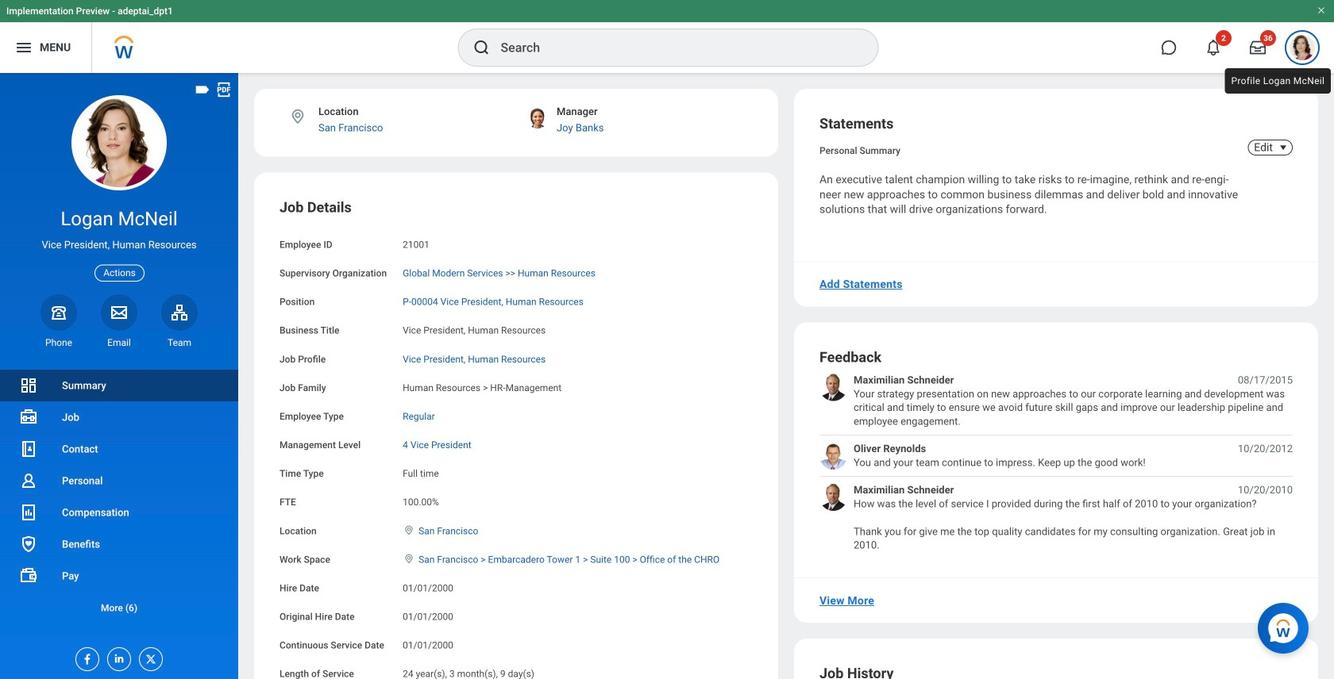 Task type: vqa. For each thing, say whether or not it's contained in the screenshot.
location 'image' to the middle
yes



Task type: describe. For each thing, give the bounding box(es) containing it.
tag image
[[194, 81, 211, 98]]

personal summary element
[[820, 142, 901, 156]]

x image
[[140, 649, 157, 666]]

compensation image
[[19, 504, 38, 523]]

caret down image
[[1274, 141, 1293, 154]]

benefits image
[[19, 535, 38, 554]]

justify image
[[14, 38, 33, 57]]

0 horizontal spatial list
[[0, 370, 238, 624]]

navigation pane region
[[0, 73, 238, 680]]

1 horizontal spatial list
[[820, 374, 1293, 553]]

view printable version (pdf) image
[[215, 81, 233, 98]]

employee's photo (oliver reynolds) image
[[820, 442, 847, 470]]



Task type: locate. For each thing, give the bounding box(es) containing it.
0 vertical spatial location image
[[289, 108, 307, 125]]

profile logan mcneil image
[[1290, 35, 1315, 64]]

1 employee's photo (maximilian schneider) image from the top
[[820, 374, 847, 401]]

close environment banner image
[[1317, 6, 1326, 15]]

personal image
[[19, 472, 38, 491]]

employee's photo (maximilian schneider) image
[[820, 374, 847, 401], [820, 484, 847, 511]]

view team image
[[170, 303, 189, 322]]

pay image
[[19, 567, 38, 586]]

job image
[[19, 408, 38, 427]]

full time element
[[403, 465, 439, 480]]

Search Workday  search field
[[501, 30, 845, 65]]

team logan mcneil element
[[161, 337, 198, 349]]

linkedin image
[[108, 649, 125, 666]]

1 vertical spatial location image
[[403, 525, 415, 536]]

banner
[[0, 0, 1334, 73]]

tooltip
[[1222, 65, 1334, 97]]

2 employee's photo (maximilian schneider) image from the top
[[820, 484, 847, 511]]

inbox large image
[[1250, 40, 1266, 56]]

group
[[280, 198, 753, 680]]

email logan mcneil element
[[101, 337, 137, 349]]

location image
[[289, 108, 307, 125], [403, 525, 415, 536], [403, 554, 415, 565]]

facebook image
[[76, 649, 94, 666]]

mail image
[[110, 303, 129, 322]]

phone image
[[48, 303, 70, 322]]

1 vertical spatial employee's photo (maximilian schneider) image
[[820, 484, 847, 511]]

employee's photo (maximilian schneider) image up employee's photo (oliver reynolds)
[[820, 374, 847, 401]]

search image
[[472, 38, 491, 57]]

list
[[0, 370, 238, 624], [820, 374, 1293, 553]]

summary image
[[19, 376, 38, 396]]

notifications large image
[[1206, 40, 1221, 56]]

contact image
[[19, 440, 38, 459]]

employee's photo (maximilian schneider) image down employee's photo (oliver reynolds)
[[820, 484, 847, 511]]

2 vertical spatial location image
[[403, 554, 415, 565]]

0 vertical spatial employee's photo (maximilian schneider) image
[[820, 374, 847, 401]]

phone logan mcneil element
[[41, 337, 77, 349]]



